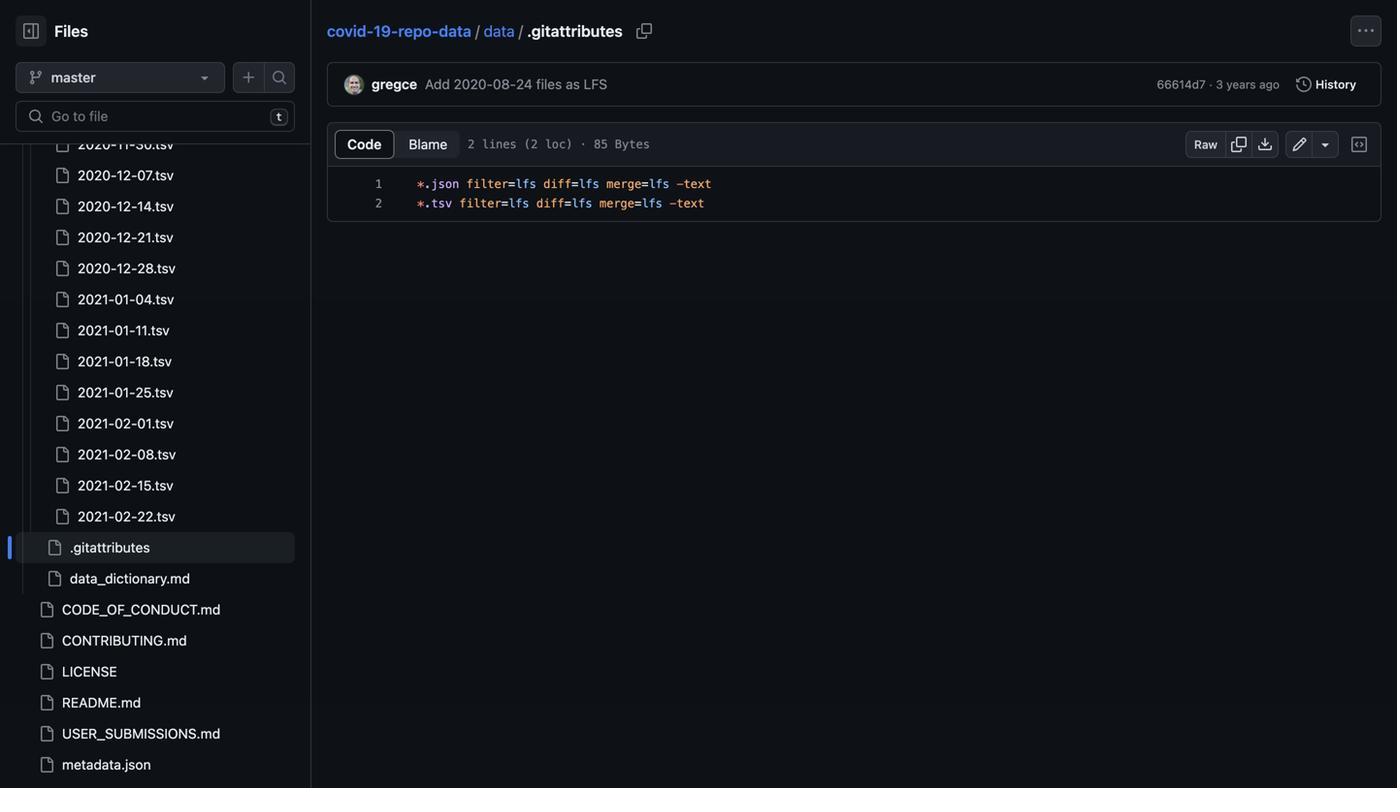 Task type: describe. For each thing, give the bounding box(es) containing it.
2021- for 2021-01-25.tsv
[[78, 385, 115, 401]]

contributing.md
[[62, 633, 187, 649]]

2020-12-14.tsv
[[78, 198, 174, 214]]

21.tsv
[[137, 230, 173, 246]]

19-
[[374, 22, 398, 40]]

search image
[[28, 109, 44, 124]]

t
[[276, 111, 282, 123]]

01- for 11.tsv
[[115, 323, 135, 339]]

history image
[[1297, 77, 1312, 92]]

2021-02-01.tsv
[[78, 416, 174, 432]]

02- for 22.tsv
[[115, 509, 137, 525]]

file image for 2021-01-04.tsv
[[54, 292, 70, 308]]

loc)
[[545, 138, 573, 151]]

copy raw content image
[[1232, 137, 1247, 152]]

1 2
[[375, 178, 382, 211]]

12- for 21.tsv
[[117, 230, 137, 246]]

ago
[[1260, 78, 1280, 91]]

2020- for 2020-12-14.tsv
[[78, 198, 117, 214]]

85
[[594, 138, 608, 151]]

master button
[[16, 62, 225, 93]]

2020-12-07.tsv
[[78, 167, 174, 183]]

file image for 2021-01-11.tsv
[[54, 323, 70, 339]]

file image for 2020-12-14.tsv
[[54, 199, 70, 214]]

edit file image
[[1292, 137, 1308, 152]]

1
[[375, 178, 382, 191]]

30.tsv
[[135, 136, 174, 152]]

66614d7
[[1157, 78, 1206, 91]]

12- for 07.tsv
[[117, 167, 137, 183]]

file image for 2021-01-25.tsv
[[54, 385, 70, 401]]

gregce link
[[372, 76, 417, 92]]

covid-
[[327, 22, 374, 40]]

data_dictionary.md
[[70, 571, 190, 587]]

gregce
[[372, 76, 417, 92]]

01.tsv
[[137, 416, 174, 432]]

Go to file text field
[[51, 102, 262, 131]]

code
[[347, 136, 382, 152]]

add file image
[[241, 70, 257, 85]]

file image for readme.md
[[39, 696, 54, 711]]

raw link
[[1186, 131, 1227, 158]]

01- for 25.tsv
[[115, 385, 135, 401]]

symbols image
[[1352, 137, 1367, 152]]

18.tsv
[[135, 354, 172, 370]]

04.tsv
[[135, 292, 174, 308]]

2020-12-28.tsv
[[78, 261, 176, 277]]

22.tsv
[[137, 509, 175, 525]]

66614d7 · 3 years ago
[[1157, 78, 1280, 91]]

2021- for 2021-01-04.tsv
[[78, 292, 115, 308]]

28.tsv
[[137, 261, 176, 277]]

add 2020-08-24 files as lfs link
[[425, 76, 608, 92]]

file image for 2020-12-21.tsv
[[54, 230, 70, 246]]

file image for user_submissions.md
[[39, 727, 54, 742]]

11-
[[117, 136, 135, 152]]

blame
[[409, 136, 448, 152]]

0 vertical spatial ·
[[1209, 78, 1213, 91]]

history link
[[1288, 71, 1365, 98]]

2 lines (2 loc) · 85 bytes
[[468, 138, 650, 151]]

1 vertical spatial 2
[[375, 197, 382, 211]]

(2
[[524, 138, 538, 151]]

.gitattributes tree item
[[16, 533, 295, 564]]

12- for 28.tsv
[[117, 261, 137, 277]]

raw
[[1195, 138, 1218, 151]]

2020- for 2020-11-30.tsv
[[78, 136, 117, 152]]

file image for 2021-01-18.tsv
[[54, 354, 70, 370]]

history
[[1316, 78, 1357, 91]]

2 / from the left
[[519, 22, 523, 40]]

file image for 2021-02-15.tsv
[[54, 478, 70, 494]]

2021- for 2021-01-11.tsv
[[78, 323, 115, 339]]

file image for license
[[39, 665, 54, 680]]

file image for .gitattributes
[[47, 541, 62, 556]]

add 2020-08-24 files as lfs
[[425, 76, 608, 92]]

11.tsv
[[135, 323, 170, 339]]



Task type: vqa. For each thing, say whether or not it's contained in the screenshot.
RELEASES Link
no



Task type: locate. For each thing, give the bounding box(es) containing it.
file image for data_dictionary.md
[[47, 572, 62, 587]]

2020- up the 2020-12-07.tsv
[[78, 136, 117, 152]]

2021-02-22.tsv
[[78, 509, 175, 525]]

bytes
[[615, 138, 650, 151]]

2021- for 2021-01-18.tsv
[[78, 354, 115, 370]]

lfs
[[584, 76, 608, 92]]

1 / from the left
[[475, 22, 480, 40]]

8 2021- from the top
[[78, 509, 115, 525]]

1 vertical spatial .gitattributes
[[70, 540, 150, 556]]

2021- up 2021-02-15.tsv
[[78, 447, 115, 463]]

gregce image
[[345, 75, 364, 95]]

2 12- from the top
[[117, 198, 137, 214]]

24
[[516, 76, 533, 92]]

license
[[62, 664, 117, 680]]

readme.md
[[62, 695, 141, 711]]

2021-01-04.tsv
[[78, 292, 174, 308]]

1 horizontal spatial /
[[519, 22, 523, 40]]

2020-
[[454, 76, 493, 92], [78, 136, 117, 152], [78, 167, 117, 183], [78, 198, 117, 214], [78, 230, 117, 246], [78, 261, 117, 277]]

2021- up the 2021-01-11.tsv
[[78, 292, 115, 308]]

git branch image
[[28, 70, 44, 85]]

file image for code_of_conduct.md
[[39, 603, 54, 618]]

.gitattributes down 2021-02-22.tsv
[[70, 540, 150, 556]]

file image left readme.md
[[39, 696, 54, 711]]

3 02- from the top
[[115, 478, 137, 494]]

0 horizontal spatial .gitattributes
[[70, 540, 150, 556]]

08.tsv
[[137, 447, 176, 463]]

file view element
[[335, 130, 461, 159]]

file image for contributing.md
[[39, 634, 54, 649]]

15.tsv
[[137, 478, 174, 494]]

07.tsv
[[137, 167, 174, 183]]

files
[[536, 76, 562, 92]]

2021-02-08.tsv
[[78, 447, 176, 463]]

01- for 18.tsv
[[115, 354, 135, 370]]

blame button
[[395, 130, 461, 159]]

covid-19-repo-data / data / .gitattributes
[[327, 22, 623, 40]]

2 data from the left
[[484, 22, 515, 40]]

years
[[1227, 78, 1256, 91]]

2020- down 2020-12-14.tsv
[[78, 230, 117, 246]]

as
[[566, 76, 580, 92]]

02- down 2021-02-15.tsv
[[115, 509, 137, 525]]

3
[[1216, 78, 1223, 91]]

add
[[425, 76, 450, 92]]

2021- for 2021-02-15.tsv
[[78, 478, 115, 494]]

download raw content image
[[1258, 137, 1273, 152]]

2
[[468, 138, 475, 151], [375, 197, 382, 211]]

12- up 2020-12-28.tsv
[[117, 230, 137, 246]]

2021- up 2021-01-18.tsv
[[78, 323, 115, 339]]

1 12- from the top
[[117, 167, 137, 183]]

02-
[[115, 416, 137, 432], [115, 447, 137, 463], [115, 478, 137, 494], [115, 509, 137, 525]]

2021- for 2021-02-22.tsv
[[78, 509, 115, 525]]

25.tsv
[[135, 385, 174, 401]]

download raw file tooltip
[[1252, 131, 1279, 158]]

fork this repository and edit the file tooltip
[[1286, 131, 1313, 158]]

1 02- from the top
[[115, 416, 137, 432]]

·
[[1209, 78, 1213, 91], [580, 138, 587, 151]]

3 12- from the top
[[117, 230, 137, 246]]

12- for 14.tsv
[[117, 198, 137, 214]]

file image left 2021-01-18.tsv
[[54, 354, 70, 370]]

2020- up 2020-12-21.tsv
[[78, 198, 117, 214]]

2020- right add
[[454, 76, 493, 92]]

1 horizontal spatial .gitattributes
[[527, 22, 623, 40]]

copy path image
[[636, 23, 652, 39]]

2 02- from the top
[[115, 447, 137, 463]]

file image for 2020-12-07.tsv
[[54, 168, 70, 183]]

02- for 01.tsv
[[115, 416, 137, 432]]

5 2021- from the top
[[78, 416, 115, 432]]

6 2021- from the top
[[78, 447, 115, 463]]

12-
[[117, 167, 137, 183], [117, 198, 137, 214], [117, 230, 137, 246], [117, 261, 137, 277]]

01- up 2021-01-18.tsv
[[115, 323, 135, 339]]

02- down the 2021-01-25.tsv
[[115, 416, 137, 432]]

2020- up 2020-12-14.tsv
[[78, 167, 117, 183]]

1 horizontal spatial 2
[[468, 138, 475, 151]]

1 data from the left
[[439, 22, 472, 40]]

more file actions image
[[1359, 23, 1374, 39]]

2021-
[[78, 292, 115, 308], [78, 323, 115, 339], [78, 354, 115, 370], [78, 385, 115, 401], [78, 416, 115, 432], [78, 447, 115, 463], [78, 478, 115, 494], [78, 509, 115, 525]]

02- up 2021-02-22.tsv
[[115, 478, 137, 494]]

02- for 15.tsv
[[115, 478, 137, 494]]

0 horizontal spatial /
[[475, 22, 480, 40]]

2 down 1
[[375, 197, 382, 211]]

data
[[439, 22, 472, 40], [484, 22, 515, 40]]

01-
[[115, 292, 135, 308], [115, 323, 135, 339], [115, 354, 135, 370], [115, 385, 135, 401]]

file image for 2021-02-08.tsv
[[54, 447, 70, 463]]

2021- for 2021-02-01.tsv
[[78, 416, 115, 432]]

02- for 08.tsv
[[115, 447, 137, 463]]

file image left code_of_conduct.md
[[39, 603, 54, 618]]

lines
[[482, 138, 517, 151]]

data left data link
[[439, 22, 472, 40]]

2020- down 2020-12-21.tsv
[[78, 261, 117, 277]]

14.tsv
[[137, 198, 174, 214]]

file content text field
[[328, 173, 1381, 231]]

01- for 04.tsv
[[115, 292, 135, 308]]

file image for 2021-02-22.tsv
[[54, 509, 70, 525]]

2021- down 2021-01-18.tsv
[[78, 385, 115, 401]]

files tree
[[16, 0, 295, 781]]

user_submissions.md
[[62, 726, 220, 742]]

0 horizontal spatial ·
[[580, 138, 587, 151]]

side panel image
[[23, 23, 39, 39]]

file image for metadata.json
[[39, 758, 54, 773]]

2 01- from the top
[[115, 323, 135, 339]]

2020-12-21.tsv
[[78, 230, 173, 246]]

/ left data link
[[475, 22, 480, 40]]

12- down 11- in the top left of the page
[[117, 167, 137, 183]]

2021- down the 2021-01-25.tsv
[[78, 416, 115, 432]]

metadata.json
[[62, 757, 151, 773]]

2020- for 2020-12-07.tsv
[[78, 167, 117, 183]]

2021- down 2021-02-15.tsv
[[78, 509, 115, 525]]

0 horizontal spatial data
[[439, 22, 472, 40]]

4 2021- from the top
[[78, 385, 115, 401]]

2020- for 2020-12-21.tsv
[[78, 230, 117, 246]]

12- down the 2020-12-07.tsv
[[117, 198, 137, 214]]

2021- for 2021-02-08.tsv
[[78, 447, 115, 463]]

· left '3'
[[1209, 78, 1213, 91]]

files
[[54, 22, 88, 40]]

group
[[16, 0, 295, 595], [16, 0, 295, 533]]

2021-01-18.tsv
[[78, 354, 172, 370]]

4 12- from the top
[[117, 261, 137, 277]]

66614d7 link
[[1157, 76, 1206, 93]]

01- down 2021-01-18.tsv
[[115, 385, 135, 401]]

file image left data_dictionary.md
[[47, 572, 62, 587]]

1 horizontal spatial data
[[484, 22, 515, 40]]

4 02- from the top
[[115, 509, 137, 525]]

file image left the 2020-12-07.tsv
[[54, 168, 70, 183]]

/ right data link
[[519, 22, 523, 40]]

2021- up 2021-02-22.tsv
[[78, 478, 115, 494]]

data up 08-
[[484, 22, 515, 40]]

master
[[51, 69, 96, 85]]

repo-
[[398, 22, 439, 40]]

1 vertical spatial ·
[[580, 138, 587, 151]]

file image
[[54, 137, 70, 152], [54, 168, 70, 183], [54, 199, 70, 214], [54, 292, 70, 308], [54, 354, 70, 370], [47, 572, 62, 587], [39, 603, 54, 618], [39, 696, 54, 711]]

draggable pane splitter slider
[[309, 0, 313, 789]]

more edit options image
[[1318, 137, 1333, 152]]

08-
[[493, 76, 516, 92]]

4 01- from the top
[[115, 385, 135, 401]]

2021-01-25.tsv
[[78, 385, 174, 401]]

2 left "lines"
[[468, 138, 475, 151]]

/
[[475, 22, 480, 40], [519, 22, 523, 40]]

file image left 2020-12-14.tsv
[[54, 199, 70, 214]]

add file tooltip
[[233, 62, 264, 93]]

0 horizontal spatial 2
[[375, 197, 382, 211]]

covid-19-repo-data link
[[327, 22, 472, 40]]

file image for 2020-12-28.tsv
[[54, 261, 70, 277]]

.gitattributes
[[527, 22, 623, 40], [70, 540, 150, 556]]

02- down 2021-02-01.tsv
[[115, 447, 137, 463]]

2021-02-15.tsv
[[78, 478, 174, 494]]

file image left 2020-11-30.tsv
[[54, 137, 70, 152]]

01- up the 2021-01-11.tsv
[[115, 292, 135, 308]]

file image for 2021-02-01.tsv
[[54, 416, 70, 432]]

.gitattributes up as
[[527, 22, 623, 40]]

search this repository image
[[272, 70, 287, 85]]

1 01- from the top
[[115, 292, 135, 308]]

01- up the 2021-01-25.tsv
[[115, 354, 135, 370]]

7 2021- from the top
[[78, 478, 115, 494]]

file image left 2021-01-04.tsv
[[54, 292, 70, 308]]

2020-11-30.tsv
[[78, 136, 174, 152]]

file image
[[54, 230, 70, 246], [54, 261, 70, 277], [54, 323, 70, 339], [54, 385, 70, 401], [54, 416, 70, 432], [54, 447, 70, 463], [54, 478, 70, 494], [54, 509, 70, 525], [47, 541, 62, 556], [39, 634, 54, 649], [39, 665, 54, 680], [39, 727, 54, 742], [39, 758, 54, 773]]

data link
[[484, 22, 515, 40]]

file image inside .gitattributes tree item
[[47, 541, 62, 556]]

3 2021- from the top
[[78, 354, 115, 370]]

2020- for 2020-12-28.tsv
[[78, 261, 117, 277]]

12- up 2021-01-04.tsv
[[117, 261, 137, 277]]

0 vertical spatial .gitattributes
[[527, 22, 623, 40]]

1 2021- from the top
[[78, 292, 115, 308]]

file image for 2020-11-30.tsv
[[54, 137, 70, 152]]

code_of_conduct.md
[[62, 602, 221, 618]]

· left 85
[[580, 138, 587, 151]]

0 vertical spatial 2
[[468, 138, 475, 151]]

2 2021- from the top
[[78, 323, 115, 339]]

1 horizontal spatial ·
[[1209, 78, 1213, 91]]

code button
[[335, 130, 394, 159]]

.gitattributes inside tree item
[[70, 540, 150, 556]]

2021-01-11.tsv
[[78, 323, 170, 339]]

3 01- from the top
[[115, 354, 135, 370]]

2021- down the 2021-01-11.tsv
[[78, 354, 115, 370]]



